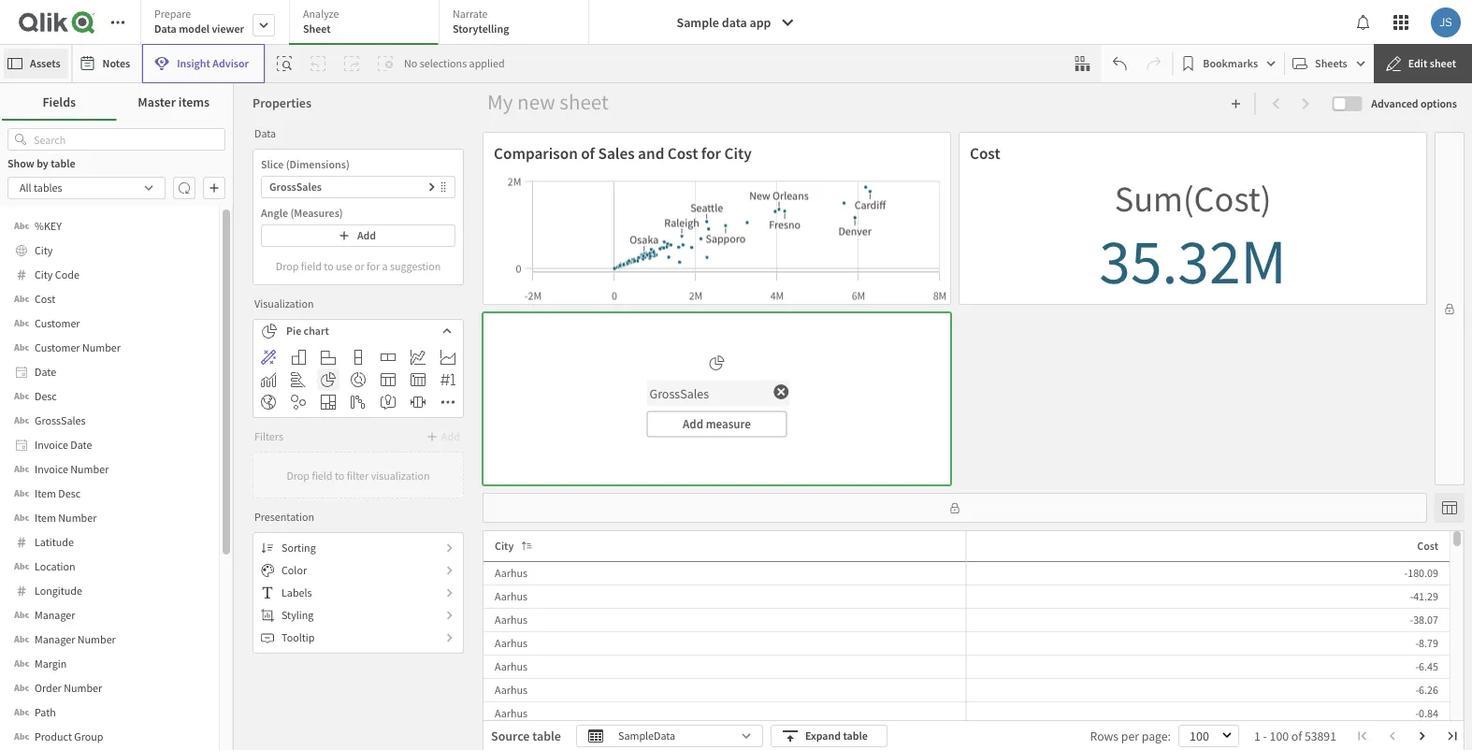 Task type: vqa. For each thing, say whether or not it's contained in the screenshot.
The Usa
no



Task type: describe. For each thing, give the bounding box(es) containing it.
horizontal grouped bar chart image
[[321, 350, 336, 365]]

more image
[[441, 395, 456, 410]]

manager for manager number
[[35, 632, 75, 647]]

0 vertical spatial cost button
[[8, 288, 210, 311]]

latitude
[[35, 535, 74, 550]]

6.45
[[1419, 659, 1439, 674]]

location button
[[8, 556, 210, 578]]

options
[[1421, 96, 1457, 111]]

showing 101 rows and 2 columns. use arrow keys to navigate in table cells and tab to move to pagination controls. for the full range of keyboard navigation, see the documentation. element
[[484, 531, 1450, 750]]

a
[[382, 258, 388, 273]]

customer number
[[35, 340, 121, 355]]

angle (measures)
[[261, 206, 343, 220]]

color
[[282, 563, 307, 578]]

- for 6.45
[[1416, 659, 1419, 674]]

expand table
[[805, 729, 868, 743]]

to
[[324, 258, 334, 273]]

margin button
[[8, 653, 210, 675]]

(dimensions)
[[286, 157, 350, 172]]

-38.07
[[1410, 613, 1439, 627]]

item for item desc
[[35, 486, 56, 501]]

all tables
[[20, 181, 62, 195]]

invoice for invoice number
[[35, 462, 68, 477]]

city button inside showing 101 rows and 2 columns. use arrow keys to navigate in table cells and tab to move to pagination controls. for the full range of keyboard navigation, see the documentation. element
[[487, 535, 538, 557]]

master items
[[138, 93, 210, 110]]

assets button
[[4, 49, 68, 79]]

0 horizontal spatial grosssales
[[35, 413, 86, 428]]

treemap image
[[321, 395, 336, 410]]

- for 8.79
[[1416, 636, 1419, 651]]

invoice date button
[[8, 434, 210, 456]]

order number button
[[8, 677, 210, 700]]

1 horizontal spatial data
[[254, 126, 276, 141]]

0 horizontal spatial of
[[581, 143, 595, 163]]

pie chart button
[[253, 320, 463, 342]]

sheet inside button
[[560, 88, 609, 116]]

viewer
[[212, 22, 244, 36]]

suggestion
[[390, 258, 441, 273]]

desc inside desc button
[[35, 389, 57, 404]]

go to the previous page image
[[1387, 731, 1398, 742]]

number for item number
[[58, 511, 97, 525]]

aarhus for -6.45
[[495, 659, 528, 674]]

0.84
[[1419, 706, 1439, 721]]

donut chart image
[[351, 372, 366, 387]]

manager button
[[8, 604, 210, 627]]

model
[[179, 22, 210, 36]]

selections
[[420, 56, 467, 71]]

latitude button
[[8, 531, 210, 554]]

or
[[354, 258, 364, 273]]

data
[[722, 14, 747, 31]]

41.29
[[1413, 589, 1439, 604]]

6.26
[[1419, 683, 1439, 697]]

:
[[1168, 728, 1171, 744]]

date button
[[8, 361, 210, 384]]

edit
[[1408, 56, 1428, 71]]

expand
[[805, 729, 841, 743]]

add for add
[[357, 228, 376, 243]]

sales
[[598, 143, 635, 163]]

%key
[[35, 219, 62, 233]]

visualization
[[254, 296, 314, 311]]

invoice number button
[[8, 458, 210, 481]]

fields button
[[2, 83, 116, 121]]

rows per page :
[[1090, 728, 1171, 744]]

item number
[[35, 511, 97, 525]]

nl insights image
[[381, 395, 396, 410]]

path button
[[8, 702, 210, 724]]

notes button
[[76, 49, 138, 79]]

box plot image
[[411, 395, 426, 410]]

edit sheet button
[[1374, 44, 1472, 83]]

product group
[[35, 730, 103, 744]]

create new sheet image
[[1230, 98, 1242, 109]]

map image
[[261, 395, 276, 410]]

sum(cost)
[[1115, 176, 1272, 221]]

slice
[[261, 157, 284, 172]]

storytelling
[[453, 22, 509, 36]]

Search text field
[[34, 131, 225, 147]]

item for item number
[[35, 511, 56, 525]]

0 vertical spatial date
[[35, 365, 56, 379]]

sorting
[[282, 541, 316, 555]]

number for invoice number
[[70, 462, 109, 477]]

1 horizontal spatial grosssales button
[[261, 176, 456, 198]]

- for 6.26
[[1416, 683, 1419, 697]]

35.32m application
[[0, 0, 1472, 750]]

number for order number
[[64, 681, 102, 695]]

no
[[404, 56, 418, 71]]

undo image
[[1112, 56, 1127, 71]]

item desc
[[35, 486, 81, 501]]

tab list containing prepare
[[140, 0, 596, 47]]

pie
[[286, 324, 301, 338]]

area line chart image
[[441, 350, 456, 365]]

notes
[[103, 56, 130, 71]]

-0.84
[[1416, 706, 1439, 721]]

city inside showing 101 rows and 2 columns. use arrow keys to navigate in table cells and tab to move to pagination controls. for the full range of keyboard navigation, see the documentation. element
[[495, 539, 514, 553]]

properties
[[253, 94, 311, 111]]

waterfall chart image
[[351, 395, 366, 410]]

pie chart image
[[709, 351, 724, 375]]

vertical stacked bar chart image
[[351, 350, 366, 365]]

prepare
[[154, 7, 191, 21]]

source table
[[491, 728, 561, 745]]

city code
[[35, 268, 79, 282]]

customer button
[[8, 312, 210, 335]]

city code button
[[8, 264, 210, 286]]

vertical combo chart image
[[261, 372, 276, 387]]

fields
[[42, 93, 76, 110]]

aarhus for -6.26
[[495, 683, 528, 697]]

53891
[[1305, 728, 1337, 744]]

for for or
[[367, 258, 380, 273]]

manager for manager
[[35, 608, 75, 622]]

-180.09
[[1404, 566, 1439, 580]]

2 horizontal spatial grosssales
[[650, 385, 709, 402]]

1 horizontal spatial of
[[1292, 728, 1302, 744]]

assets
[[30, 56, 60, 71]]

narrate storytelling
[[453, 7, 509, 36]]

click to unlock sheet layout image
[[949, 502, 961, 514]]

advisor
[[213, 56, 249, 71]]

john smith image
[[1431, 7, 1461, 37]]

advanced
[[1372, 96, 1419, 111]]

number for manager number
[[77, 632, 116, 647]]

rows
[[1090, 728, 1119, 744]]

add measure button
[[647, 411, 787, 437]]

order number
[[35, 681, 102, 695]]

new
[[517, 88, 555, 116]]

scatter plot image
[[291, 395, 306, 410]]

product
[[35, 730, 72, 744]]

all
[[20, 181, 31, 195]]

sampledata
[[618, 729, 676, 743]]

- for 41.29
[[1410, 589, 1414, 604]]

line chart image
[[411, 350, 426, 365]]

manager number button
[[8, 629, 210, 651]]



Task type: locate. For each thing, give the bounding box(es) containing it.
1 vertical spatial add
[[683, 416, 703, 432]]

0 horizontal spatial desc
[[35, 389, 57, 404]]

aarhus for -180.09
[[495, 566, 528, 580]]

click to unlock sheet layout image
[[1444, 303, 1455, 314]]

my new sheet
[[487, 88, 609, 116]]

selections tool image
[[1075, 56, 1090, 71]]

date down customer number
[[35, 365, 56, 379]]

customer
[[35, 316, 80, 331], [35, 340, 80, 355]]

1 aarhus from the top
[[495, 566, 528, 580]]

1 horizontal spatial cost button
[[1393, 535, 1446, 557]]

analyze
[[303, 7, 339, 21]]

item inside button
[[35, 486, 56, 501]]

number for customer number
[[82, 340, 121, 355]]

data inside prepare data model viewer
[[154, 22, 177, 36]]

product group button
[[8, 726, 210, 748]]

master
[[138, 93, 176, 110]]

bookmarks
[[1203, 56, 1258, 71]]

0 vertical spatial data
[[154, 22, 177, 36]]

number down invoice date button
[[70, 462, 109, 477]]

7 aarhus from the top
[[495, 706, 528, 721]]

0 vertical spatial manager
[[35, 608, 75, 622]]

1 vertical spatial grosssales button
[[8, 410, 210, 432]]

1 horizontal spatial city button
[[487, 535, 538, 557]]

1 vertical spatial city button
[[487, 535, 538, 557]]

horizontal stacked bar chart image
[[381, 350, 396, 365]]

1 horizontal spatial add
[[683, 416, 703, 432]]

- for 180.09
[[1404, 566, 1408, 580]]

add inside button
[[683, 416, 703, 432]]

prepare data model viewer
[[154, 7, 244, 36]]

delete image
[[774, 384, 789, 399]]

grosssales down slice (dimensions)
[[269, 180, 322, 194]]

my
[[487, 88, 513, 116]]

go to the next page image
[[1417, 731, 1428, 742]]

insight advisor
[[177, 56, 249, 71]]

data
[[154, 22, 177, 36], [254, 126, 276, 141]]

desc inside item desc button
[[58, 486, 81, 501]]

0 vertical spatial add
[[357, 228, 376, 243]]

sorting button
[[253, 537, 463, 559]]

grosssales button down (dimensions)
[[261, 176, 456, 198]]

1 vertical spatial of
[[1292, 728, 1302, 744]]

1 vertical spatial manager
[[35, 632, 75, 647]]

table right expand
[[843, 729, 868, 743]]

add for add measure
[[683, 416, 703, 432]]

cost button up "-180.09"
[[1393, 535, 1446, 557]]

4 aarhus from the top
[[495, 636, 528, 651]]

kpi image
[[441, 372, 456, 387]]

2 aarhus from the top
[[495, 589, 528, 604]]

tab list containing fields
[[2, 83, 231, 121]]

180.09
[[1408, 566, 1439, 580]]

1 horizontal spatial grosssales
[[269, 180, 322, 194]]

0 vertical spatial desc
[[35, 389, 57, 404]]

items
[[178, 93, 210, 110]]

item up item number
[[35, 486, 56, 501]]

tab list down "notes"
[[2, 83, 231, 121]]

number inside 'button'
[[58, 511, 97, 525]]

sample data app
[[677, 14, 771, 31]]

narrate
[[453, 7, 488, 21]]

1 horizontal spatial table
[[843, 729, 868, 743]]

1 vertical spatial sheet
[[560, 88, 609, 116]]

pie chart
[[286, 324, 329, 338]]

1 vertical spatial tab list
[[2, 83, 231, 121]]

comparison
[[494, 143, 578, 163]]

invoice number
[[35, 462, 109, 477]]

1 - 100 of 53891
[[1254, 728, 1337, 744]]

- for 38.07
[[1410, 613, 1414, 627]]

grosssales up 'invoice date'
[[35, 413, 86, 428]]

advanced options
[[1372, 96, 1457, 111]]

table right source
[[532, 728, 561, 745]]

number down customer button
[[82, 340, 121, 355]]

item up latitude
[[35, 511, 56, 525]]

2 manager from the top
[[35, 632, 75, 647]]

1 vertical spatial invoice
[[35, 462, 68, 477]]

number down manager button
[[77, 632, 116, 647]]

applied
[[469, 56, 505, 71]]

0 vertical spatial tab list
[[140, 0, 596, 47]]

grosssales button up invoice date button
[[8, 410, 210, 432]]

0 horizontal spatial grosssales button
[[8, 410, 210, 432]]

cost button inside showing 101 rows and 2 columns. use arrow keys to navigate in table cells and tab to move to pagination controls. for the full range of keyboard navigation, see the documentation. element
[[1393, 535, 1446, 557]]

pie chart image
[[321, 372, 336, 387]]

0 horizontal spatial city button
[[8, 239, 210, 262]]

table for source table
[[532, 728, 561, 745]]

for for cost
[[701, 143, 721, 163]]

-6.26
[[1416, 683, 1439, 697]]

my new sheet button
[[483, 87, 613, 117]]

100
[[1270, 728, 1289, 744]]

page
[[1142, 728, 1168, 744]]

for left 'a'
[[367, 258, 380, 273]]

5 aarhus from the top
[[495, 659, 528, 674]]

of left sales
[[581, 143, 595, 163]]

1 manager from the top
[[35, 608, 75, 622]]

order
[[35, 681, 62, 695]]

tab list
[[140, 0, 596, 47], [2, 83, 231, 121]]

0 vertical spatial customer
[[35, 316, 80, 331]]

sheets
[[1315, 56, 1348, 71]]

0 vertical spatial for
[[701, 143, 721, 163]]

aarhus for -8.79
[[495, 636, 528, 651]]

1 horizontal spatial for
[[701, 143, 721, 163]]

1 horizontal spatial sheet
[[1430, 56, 1456, 71]]

6 aarhus from the top
[[495, 683, 528, 697]]

1 vertical spatial for
[[367, 258, 380, 273]]

0 vertical spatial city button
[[8, 239, 210, 262]]

code
[[55, 268, 79, 282]]

0 horizontal spatial date
[[35, 365, 56, 379]]

per
[[1121, 728, 1139, 744]]

go to the first page image
[[1357, 731, 1368, 742]]

drop field to use or for a suggestion
[[276, 258, 441, 273]]

0 horizontal spatial table
[[532, 728, 561, 745]]

horizontal combo chart image
[[291, 372, 306, 387]]

cost inside showing 101 rows and 2 columns. use arrow keys to navigate in table cells and tab to move to pagination controls. for the full range of keyboard navigation, see the documentation. element
[[1417, 539, 1439, 553]]

2 vertical spatial grosssales
[[35, 413, 86, 428]]

tooltip button
[[253, 627, 463, 649]]

add inside 'button'
[[357, 228, 376, 243]]

tab list up no
[[140, 0, 596, 47]]

location
[[35, 559, 75, 574]]

sheet right edit
[[1430, 56, 1456, 71]]

insight
[[177, 56, 210, 71]]

0 horizontal spatial sheet
[[560, 88, 609, 116]]

table image
[[381, 372, 396, 387]]

data down prepare
[[154, 22, 177, 36]]

aarhus for -38.07
[[495, 613, 528, 627]]

labels
[[282, 586, 312, 600]]

angle
[[261, 206, 288, 220]]

0 horizontal spatial add
[[357, 228, 376, 243]]

grosssales button
[[261, 176, 456, 198], [8, 410, 210, 432]]

1 invoice from the top
[[35, 438, 68, 452]]

autochart image
[[261, 350, 276, 365]]

1 horizontal spatial date
[[70, 438, 92, 452]]

38.07
[[1413, 613, 1439, 627]]

table inside button
[[843, 729, 868, 743]]

1 vertical spatial date
[[70, 438, 92, 452]]

comparison of sales and cost for city
[[494, 143, 752, 163]]

2 customer from the top
[[35, 340, 80, 355]]

analyze sheet
[[303, 7, 339, 36]]

-8.79
[[1416, 636, 1439, 651]]

number down item desc in the bottom left of the page
[[58, 511, 97, 525]]

item inside 'button'
[[35, 511, 56, 525]]

1 vertical spatial data
[[254, 126, 276, 141]]

invoice
[[35, 438, 68, 452], [35, 462, 68, 477]]

manager down 'longitude'
[[35, 608, 75, 622]]

invoice up invoice number
[[35, 438, 68, 452]]

of right 100
[[1292, 728, 1302, 744]]

grosssales up the add measure
[[650, 385, 709, 402]]

-41.29
[[1410, 589, 1439, 604]]

1 vertical spatial customer
[[35, 340, 80, 355]]

3 aarhus from the top
[[495, 613, 528, 627]]

manager up margin
[[35, 632, 75, 647]]

add button
[[261, 224, 456, 247]]

sampledata button
[[576, 725, 763, 747]]

1 customer from the top
[[35, 316, 80, 331]]

0 vertical spatial grosssales
[[269, 180, 322, 194]]

add left measure
[[683, 416, 703, 432]]

app
[[750, 14, 771, 31]]

1 vertical spatial cost button
[[1393, 535, 1446, 557]]

use
[[336, 258, 352, 273]]

grosssales
[[269, 180, 322, 194], [650, 385, 709, 402], [35, 413, 86, 428]]

- for 0.84
[[1416, 706, 1419, 721]]

0 horizontal spatial data
[[154, 22, 177, 36]]

0 horizontal spatial cost button
[[8, 288, 210, 311]]

styling button
[[253, 604, 463, 627]]

for
[[701, 143, 721, 163], [367, 258, 380, 273]]

1 item from the top
[[35, 486, 56, 501]]

city inside button
[[35, 268, 53, 282]]

field
[[301, 258, 322, 273]]

vertical grouped bar chart image
[[291, 350, 306, 365]]

bookmarks button
[[1177, 49, 1281, 79]]

go to the last page image
[[1447, 731, 1458, 742]]

measure
[[706, 416, 751, 432]]

1 vertical spatial desc
[[58, 486, 81, 501]]

item desc button
[[8, 483, 210, 505]]

aarhus for -41.29
[[495, 589, 528, 604]]

customer down customer button
[[35, 340, 80, 355]]

1 vertical spatial grosssales
[[650, 385, 709, 402]]

for right and
[[701, 143, 721, 163]]

desc down invoice number
[[58, 486, 81, 501]]

invoice up item desc in the bottom left of the page
[[35, 462, 68, 477]]

0 vertical spatial of
[[581, 143, 595, 163]]

pivot table image
[[411, 372, 426, 387]]

add up or
[[357, 228, 376, 243]]

cost button
[[8, 288, 210, 311], [1393, 535, 1446, 557]]

0 vertical spatial item
[[35, 486, 56, 501]]

smart search image
[[277, 56, 292, 71]]

sheet right new
[[560, 88, 609, 116]]

0 horizontal spatial for
[[367, 258, 380, 273]]

invoice date
[[35, 438, 92, 452]]

longitude
[[35, 584, 82, 598]]

number right the order
[[64, 681, 102, 695]]

1 horizontal spatial desc
[[58, 486, 81, 501]]

customer for customer
[[35, 316, 80, 331]]

customer up customer number
[[35, 316, 80, 331]]

table for expand table
[[843, 729, 868, 743]]

invoice for invoice date
[[35, 438, 68, 452]]

tooltip
[[282, 630, 315, 645]]

customer for customer number
[[35, 340, 80, 355]]

2 item from the top
[[35, 511, 56, 525]]

date
[[35, 365, 56, 379], [70, 438, 92, 452]]

date up invoice number
[[70, 438, 92, 452]]

item
[[35, 486, 56, 501], [35, 511, 56, 525]]

customer number button
[[8, 337, 210, 359]]

labels button
[[253, 582, 463, 604]]

1 vertical spatial item
[[35, 511, 56, 525]]

0 vertical spatial grosssales button
[[261, 176, 456, 198]]

sample
[[677, 14, 719, 31]]

number
[[82, 340, 121, 355], [70, 462, 109, 477], [58, 511, 97, 525], [77, 632, 116, 647], [64, 681, 102, 695]]

desc up 'invoice date'
[[35, 389, 57, 404]]

2 invoice from the top
[[35, 462, 68, 477]]

city button
[[8, 239, 210, 262], [487, 535, 538, 557]]

edit sheet
[[1408, 56, 1456, 71]]

-
[[1404, 566, 1408, 580], [1410, 589, 1414, 604], [1410, 613, 1414, 627], [1416, 636, 1419, 651], [1416, 659, 1419, 674], [1416, 683, 1419, 697], [1416, 706, 1419, 721], [1263, 728, 1267, 744]]

35.32m
[[1099, 221, 1287, 301]]

data up slice
[[254, 126, 276, 141]]

hide source table viewer image
[[1442, 500, 1457, 515]]

0 vertical spatial invoice
[[35, 438, 68, 452]]

item number button
[[8, 507, 210, 529]]

sheet inside button
[[1430, 56, 1456, 71]]

aarhus for -0.84
[[495, 706, 528, 721]]

cost button down city code button
[[8, 288, 210, 311]]

0 vertical spatial sheet
[[1430, 56, 1456, 71]]



